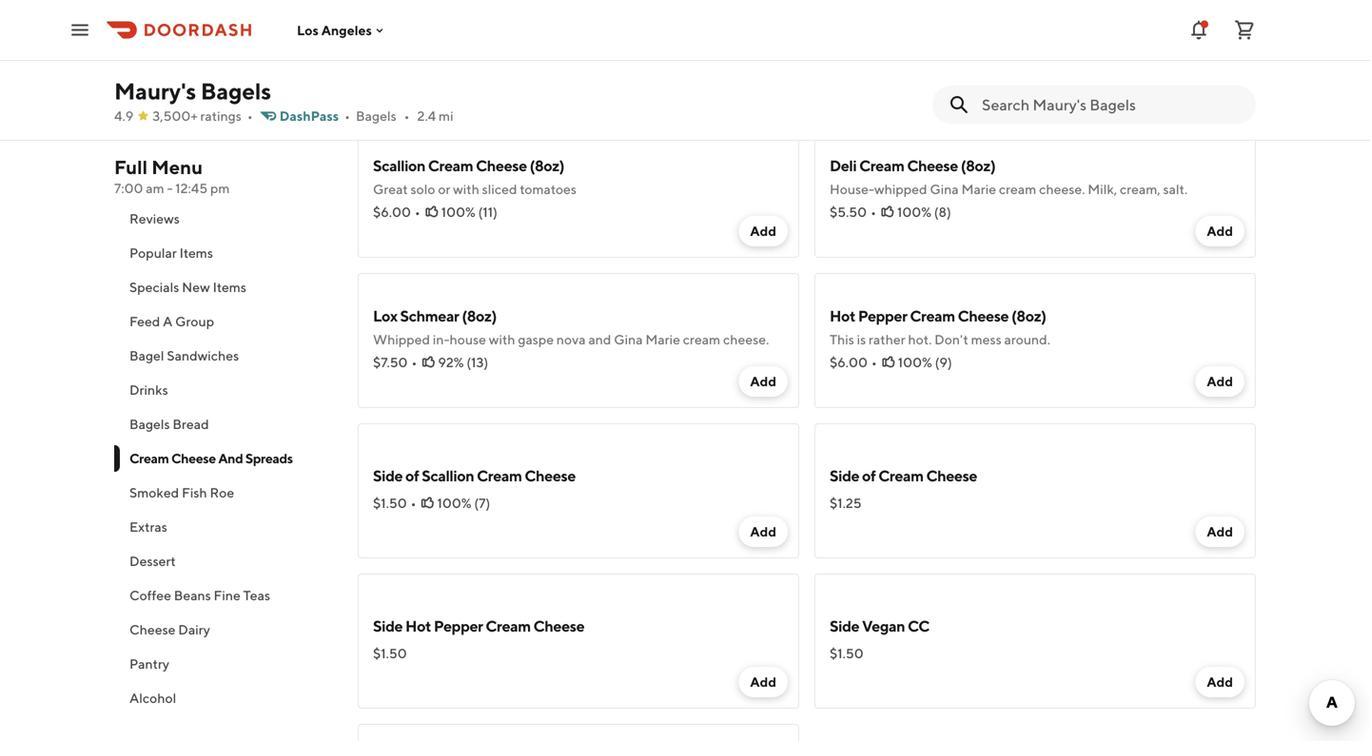 Task type: describe. For each thing, give the bounding box(es) containing it.
bagels for bagels • 2.4 mi
[[356, 108, 396, 124]]

cheese inside hot pepper cream cheese (8oz) this is rather hot. don't mess around.
[[958, 307, 1009, 325]]

beans
[[174, 588, 211, 603]]

group
[[175, 313, 214, 329]]

$1.50 for side vegan cc
[[830, 646, 864, 661]]

• right $5.50 on the top right of page
[[871, 204, 876, 220]]

0 vertical spatial items
[[179, 245, 213, 261]]

notification bell image
[[1187, 19, 1210, 41]]

popular
[[129, 245, 177, 261]]

$1.50 •
[[373, 495, 416, 511]]

fine
[[214, 588, 241, 603]]

92% (13)
[[438, 354, 488, 370]]

marie inside lox schmear (8oz) whipped in-house with gaspe nova and gina marie cream cheese.
[[645, 332, 680, 347]]

• left 2.4
[[404, 108, 410, 124]]

smoked
[[129, 485, 179, 500]]

Item Search search field
[[982, 94, 1241, 115]]

drinks button
[[114, 373, 335, 407]]

side hot pepper cream cheese
[[373, 617, 584, 635]]

spreads
[[245, 451, 293, 466]]

(7)
[[474, 495, 490, 511]]

cream cheese and spreads
[[129, 451, 293, 466]]

rather
[[869, 332, 905, 347]]

cream,
[[1120, 181, 1161, 197]]

cream inside "deli cream cheese (8oz) house-whipped gina marie cream cheese. milk, cream, salt."
[[859, 157, 904, 175]]

add for deli cream cheese (8oz)
[[1207, 223, 1233, 239]]

(8oz) inside lox schmear (8oz) whipped in-house with gaspe nova and gina marie cream cheese.
[[462, 307, 497, 325]]

100% for scallion
[[441, 204, 476, 220]]

alcohol
[[129, 690, 176, 706]]

and
[[588, 332, 611, 347]]

popular items button
[[114, 236, 335, 270]]

full
[[114, 156, 148, 178]]

100% for hot
[[898, 354, 932, 370]]

add button for hot pepper cream cheese (8oz)
[[1195, 366, 1244, 397]]

100% (7)
[[437, 495, 490, 511]]

(8oz) inside "deli cream cheese (8oz) house-whipped gina marie cream cheese. milk, cream, salt."
[[961, 157, 996, 175]]

4.9
[[114, 108, 133, 124]]

100% left (7)
[[437, 495, 472, 511]]

of for scallion
[[405, 467, 419, 485]]

$6.00 for hot
[[830, 354, 868, 370]]

side vegan cc
[[830, 617, 929, 635]]

popular items
[[129, 245, 213, 261]]

pm
[[210, 180, 230, 196]]

full menu 7:00 am - 12:45 pm
[[114, 156, 230, 196]]

add for scallion cream cheese (8oz)
[[750, 223, 776, 239]]

cheese inside "deli cream cheese (8oz) house-whipped gina marie cream cheese. milk, cream, salt."
[[907, 157, 958, 175]]

-
[[167, 180, 173, 196]]

cheese dairy
[[129, 622, 210, 637]]

side for side vegan cc
[[830, 617, 859, 635]]

add for hot pepper cream cheese (8oz)
[[1207, 373, 1233, 389]]

side for side hot pepper cream cheese
[[373, 617, 403, 635]]

(8)
[[934, 204, 951, 220]]

mess
[[971, 332, 1002, 347]]

menu
[[151, 156, 203, 178]]

hot pepper cream cheese (8oz) this is rather hot. don't mess around.
[[830, 307, 1050, 347]]

maury's bagels
[[114, 78, 271, 105]]

$6.00 for scallion
[[373, 204, 411, 220]]

gaspe
[[518, 332, 554, 347]]

scallion inside scallion cream cheese (8oz) great solo or with sliced tomatoes
[[373, 157, 425, 175]]

don't
[[934, 332, 968, 347]]

add button for deli cream cheese (8oz)
[[1195, 216, 1244, 246]]

angeles
[[321, 22, 372, 38]]

a
[[163, 313, 173, 329]]

feed a group
[[129, 313, 214, 329]]

side of cream cheese
[[830, 467, 977, 485]]

whipped
[[373, 332, 430, 347]]

drinks
[[129, 382, 168, 398]]

12:45
[[175, 180, 208, 196]]

cheese. inside lox schmear (8oz) whipped in-house with gaspe nova and gina marie cream cheese.
[[723, 332, 769, 347]]

vegan
[[862, 617, 905, 635]]

house-
[[830, 181, 874, 197]]

fish
[[182, 485, 207, 500]]

with inside scallion cream cheese (8oz) great solo or with sliced tomatoes
[[453, 181, 479, 197]]

100% (9)
[[898, 354, 952, 370]]

bagels • 2.4 mi
[[356, 108, 453, 124]]

1 horizontal spatial bagels
[[201, 78, 271, 105]]

dashpass •
[[280, 108, 350, 124]]

92%
[[438, 354, 464, 370]]

dashpass
[[280, 108, 339, 124]]

salt.
[[1163, 181, 1188, 197]]

reviews button
[[114, 202, 335, 236]]

add button for side vegan cc
[[1195, 667, 1244, 697]]

dessert
[[129, 553, 176, 569]]

(8oz) inside hot pepper cream cheese (8oz) this is rather hot. don't mess around.
[[1011, 307, 1046, 325]]

cheese inside scallion cream cheese (8oz) great solo or with sliced tomatoes
[[476, 157, 527, 175]]

$1.50 for side hot pepper cream cheese
[[373, 646, 407, 661]]

$1.25
[[830, 495, 862, 511]]

am
[[146, 180, 164, 196]]

whipped
[[874, 181, 927, 197]]

smoked fish roe button
[[114, 476, 335, 510]]

• left 100% (7)
[[411, 495, 416, 511]]

add for lox schmear (8oz)
[[750, 373, 776, 389]]

bagel sandwiches
[[129, 348, 239, 363]]

cheese inside button
[[129, 622, 176, 637]]

milk,
[[1088, 181, 1117, 197]]

$5.50
[[830, 204, 867, 220]]

with inside lox schmear (8oz) whipped in-house with gaspe nova and gina marie cream cheese.
[[489, 332, 515, 347]]

add for side of scallion cream cheese
[[750, 524, 776, 539]]

extras
[[129, 519, 167, 535]]

coffee beans fine teas
[[129, 588, 270, 603]]

specials
[[129, 279, 179, 295]]

bread
[[173, 416, 209, 432]]

(9)
[[935, 354, 952, 370]]

add for side vegan cc
[[1207, 674, 1233, 690]]



Task type: vqa. For each thing, say whether or not it's contained in the screenshot.
first "$8.99" from the right
no



Task type: locate. For each thing, give the bounding box(es) containing it.
1 horizontal spatial cream
[[999, 181, 1036, 197]]

bagels bread button
[[114, 407, 335, 441]]

cream
[[999, 181, 1036, 197], [683, 332, 720, 347]]

cream inside "deli cream cheese (8oz) house-whipped gina marie cream cheese. milk, cream, salt."
[[999, 181, 1036, 197]]

0 vertical spatial gina
[[930, 181, 959, 197]]

coffee beans fine teas button
[[114, 578, 335, 613]]

3,500+
[[153, 108, 198, 124]]

scallion
[[373, 157, 425, 175], [422, 467, 474, 485]]

bagels up 'ratings'
[[201, 78, 271, 105]]

add button for side of scallion cream cheese
[[739, 517, 788, 547]]

cc
[[908, 617, 929, 635]]

0 items, open order cart image
[[1233, 19, 1256, 41]]

1 horizontal spatial with
[[489, 332, 515, 347]]

house
[[450, 332, 486, 347]]

cream
[[428, 157, 473, 175], [859, 157, 904, 175], [910, 307, 955, 325], [129, 451, 169, 466], [477, 467, 522, 485], [878, 467, 924, 485], [486, 617, 531, 635]]

gina inside lox schmear (8oz) whipped in-house with gaspe nova and gina marie cream cheese.
[[614, 332, 643, 347]]

mi
[[439, 108, 453, 124]]

los angeles button
[[297, 22, 387, 38]]

ratings
[[200, 108, 242, 124]]

0 vertical spatial $6.00
[[373, 204, 411, 220]]

• down rather
[[871, 354, 877, 370]]

1 vertical spatial gina
[[614, 332, 643, 347]]

0 horizontal spatial cream
[[683, 332, 720, 347]]

0 vertical spatial cheese.
[[1039, 181, 1085, 197]]

(8oz) inside scallion cream cheese (8oz) great solo or with sliced tomatoes
[[530, 157, 564, 175]]

bagels for bagels bread
[[129, 416, 170, 432]]

this
[[830, 332, 854, 347]]

2 horizontal spatial bagels
[[356, 108, 396, 124]]

add for side of cream cheese
[[1207, 524, 1233, 539]]

$1.50
[[373, 495, 407, 511], [373, 646, 407, 661], [830, 646, 864, 661]]

los
[[297, 22, 319, 38]]

1 horizontal spatial $6.00
[[830, 354, 868, 370]]

gina inside "deli cream cheese (8oz) house-whipped gina marie cream cheese. milk, cream, salt."
[[930, 181, 959, 197]]

$6.00 • down is
[[830, 354, 877, 370]]

0 horizontal spatial $6.00 •
[[373, 204, 420, 220]]

1 vertical spatial cheese.
[[723, 332, 769, 347]]

reviews
[[129, 211, 180, 226]]

feed
[[129, 313, 160, 329]]

open menu image
[[69, 19, 91, 41]]

0 horizontal spatial with
[[453, 181, 479, 197]]

1 horizontal spatial of
[[862, 467, 876, 485]]

tomatoes
[[520, 181, 577, 197]]

1 vertical spatial with
[[489, 332, 515, 347]]

0 horizontal spatial of
[[405, 467, 419, 485]]

bagels inside button
[[129, 416, 170, 432]]

cream inside hot pepper cream cheese (8oz) this is rather hot. don't mess around.
[[910, 307, 955, 325]]

add button for side of cream cheese
[[1195, 517, 1244, 547]]

with
[[453, 181, 479, 197], [489, 332, 515, 347]]

• right $7.50
[[411, 354, 417, 370]]

0 horizontal spatial marie
[[645, 332, 680, 347]]

$6.00 down the 'great'
[[373, 204, 411, 220]]

1 horizontal spatial $6.00 •
[[830, 354, 877, 370]]

and
[[218, 451, 243, 466]]

lox schmear (8oz) whipped in-house with gaspe nova and gina marie cream cheese.
[[373, 307, 769, 347]]

$6.00 • for scallion
[[373, 204, 420, 220]]

with right or
[[453, 181, 479, 197]]

$6.00
[[373, 204, 411, 220], [830, 354, 868, 370]]

bagels left 2.4
[[356, 108, 396, 124]]

1 horizontal spatial hot
[[830, 307, 855, 325]]

scallion up 100% (7)
[[422, 467, 474, 485]]

2.4
[[417, 108, 436, 124]]

or
[[438, 181, 450, 197]]

marie inside "deli cream cheese (8oz) house-whipped gina marie cream cheese. milk, cream, salt."
[[961, 181, 996, 197]]

1 vertical spatial marie
[[645, 332, 680, 347]]

side for side of cream cheese
[[830, 467, 859, 485]]

extras button
[[114, 510, 335, 544]]

lox
[[373, 307, 397, 325]]

cream inside scallion cream cheese (8oz) great solo or with sliced tomatoes
[[428, 157, 473, 175]]

specials new items button
[[114, 270, 335, 304]]

1 horizontal spatial pepper
[[858, 307, 907, 325]]

$1.50 left 100% (7)
[[373, 495, 407, 511]]

$7.50
[[373, 354, 408, 370]]

0 vertical spatial $6.00 •
[[373, 204, 420, 220]]

bagels
[[201, 78, 271, 105], [356, 108, 396, 124], [129, 416, 170, 432]]

• right the dashpass
[[345, 108, 350, 124]]

•
[[247, 108, 253, 124], [345, 108, 350, 124], [404, 108, 410, 124], [415, 204, 420, 220], [871, 204, 876, 220], [411, 354, 417, 370], [871, 354, 877, 370], [411, 495, 416, 511]]

with left gaspe
[[489, 332, 515, 347]]

0 vertical spatial pepper
[[858, 307, 907, 325]]

0 horizontal spatial bagels
[[129, 416, 170, 432]]

7:00
[[114, 180, 143, 196]]

side of scallion cream cheese
[[373, 467, 576, 485]]

2 of from the left
[[862, 467, 876, 485]]

alcohol button
[[114, 681, 335, 715]]

los angeles
[[297, 22, 372, 38]]

dessert button
[[114, 544, 335, 578]]

0 horizontal spatial gina
[[614, 332, 643, 347]]

cream inside lox schmear (8oz) whipped in-house with gaspe nova and gina marie cream cheese.
[[683, 332, 720, 347]]

0 vertical spatial cream
[[999, 181, 1036, 197]]

0 vertical spatial with
[[453, 181, 479, 197]]

sliced
[[482, 181, 517, 197]]

$1.50 down side vegan cc
[[830, 646, 864, 661]]

100% for deli
[[897, 204, 931, 220]]

bagel
[[129, 348, 164, 363]]

solo
[[411, 181, 435, 197]]

gina right and
[[614, 332, 643, 347]]

scallion cream cheese (8oz) great solo or with sliced tomatoes
[[373, 157, 577, 197]]

100% (11)
[[441, 204, 498, 220]]

1 horizontal spatial cheese.
[[1039, 181, 1085, 197]]

0 horizontal spatial $6.00
[[373, 204, 411, 220]]

1 of from the left
[[405, 467, 419, 485]]

2 vertical spatial bagels
[[129, 416, 170, 432]]

add button for scallion cream cheese (8oz)
[[739, 216, 788, 246]]

• down solo
[[415, 204, 420, 220]]

bagel sandwiches button
[[114, 339, 335, 373]]

1 vertical spatial cream
[[683, 332, 720, 347]]

of for cream
[[862, 467, 876, 485]]

hot inside hot pepper cream cheese (8oz) this is rather hot. don't mess around.
[[830, 307, 855, 325]]

$7.50 •
[[373, 354, 417, 370]]

• right 'ratings'
[[247, 108, 253, 124]]

1 vertical spatial pepper
[[434, 617, 483, 635]]

0 horizontal spatial cheese.
[[723, 332, 769, 347]]

$6.00 • down the 'great'
[[373, 204, 420, 220]]

1 horizontal spatial marie
[[961, 181, 996, 197]]

1 vertical spatial scallion
[[422, 467, 474, 485]]

add button for lox schmear (8oz)
[[739, 366, 788, 397]]

3,500+ ratings •
[[153, 108, 253, 124]]

great
[[373, 181, 408, 197]]

100% down "whipped"
[[897, 204, 931, 220]]

sandwiches
[[167, 348, 239, 363]]

$6.00 down this
[[830, 354, 868, 370]]

cheese
[[476, 157, 527, 175], [907, 157, 958, 175], [958, 307, 1009, 325], [171, 451, 216, 466], [525, 467, 576, 485], [926, 467, 977, 485], [533, 617, 584, 635], [129, 622, 176, 637]]

around.
[[1004, 332, 1050, 347]]

1 vertical spatial items
[[213, 279, 246, 295]]

0 vertical spatial marie
[[961, 181, 996, 197]]

0 horizontal spatial pepper
[[434, 617, 483, 635]]

side for side of scallion cream cheese
[[373, 467, 403, 485]]

feed a group button
[[114, 304, 335, 339]]

0 horizontal spatial hot
[[405, 617, 431, 635]]

0 vertical spatial scallion
[[373, 157, 425, 175]]

$1.50 down side hot pepper cream cheese
[[373, 646, 407, 661]]

100% (8)
[[897, 204, 951, 220]]

schmear
[[400, 307, 459, 325]]

marie
[[961, 181, 996, 197], [645, 332, 680, 347]]

items
[[179, 245, 213, 261], [213, 279, 246, 295]]

pepper inside hot pepper cream cheese (8oz) this is rather hot. don't mess around.
[[858, 307, 907, 325]]

bagels bread
[[129, 416, 209, 432]]

items right new
[[213, 279, 246, 295]]

is
[[857, 332, 866, 347]]

add for side hot pepper cream cheese
[[750, 674, 776, 690]]

gina
[[930, 181, 959, 197], [614, 332, 643, 347]]

deli
[[830, 157, 857, 175]]

add
[[1207, 6, 1233, 22], [750, 223, 776, 239], [1207, 223, 1233, 239], [750, 373, 776, 389], [1207, 373, 1233, 389], [750, 524, 776, 539], [1207, 524, 1233, 539], [750, 674, 776, 690], [1207, 674, 1233, 690]]

$5.50 •
[[830, 204, 876, 220]]

items up new
[[179, 245, 213, 261]]

cheese. inside "deli cream cheese (8oz) house-whipped gina marie cream cheese. milk, cream, salt."
[[1039, 181, 1085, 197]]

(11)
[[478, 204, 498, 220]]

bagels down the drinks
[[129, 416, 170, 432]]

add button for side hot pepper cream cheese
[[739, 667, 788, 697]]

scallion up the 'great'
[[373, 157, 425, 175]]

1 horizontal spatial gina
[[930, 181, 959, 197]]

new
[[182, 279, 210, 295]]

hot.
[[908, 332, 932, 347]]

gina up (8)
[[930, 181, 959, 197]]

1 vertical spatial bagels
[[356, 108, 396, 124]]

pantry button
[[114, 647, 335, 681]]

add button
[[1195, 0, 1244, 29], [739, 216, 788, 246], [1195, 216, 1244, 246], [739, 366, 788, 397], [1195, 366, 1244, 397], [739, 517, 788, 547], [1195, 517, 1244, 547], [739, 667, 788, 697], [1195, 667, 1244, 697]]

$6.00 •
[[373, 204, 420, 220], [830, 354, 877, 370]]

0 vertical spatial bagels
[[201, 78, 271, 105]]

1 vertical spatial $6.00
[[830, 354, 868, 370]]

100% down "hot."
[[898, 354, 932, 370]]

100%
[[441, 204, 476, 220], [897, 204, 931, 220], [898, 354, 932, 370], [437, 495, 472, 511]]

marie right and
[[645, 332, 680, 347]]

$6.00 • for hot
[[830, 354, 877, 370]]

maury's
[[114, 78, 196, 105]]

100% down or
[[441, 204, 476, 220]]

nova
[[557, 332, 586, 347]]

cheese dairy button
[[114, 613, 335, 647]]

0 vertical spatial hot
[[830, 307, 855, 325]]

marie right "whipped"
[[961, 181, 996, 197]]

1 vertical spatial $6.00 •
[[830, 354, 877, 370]]

1 vertical spatial hot
[[405, 617, 431, 635]]

coffee
[[129, 588, 171, 603]]

smoked fish roe
[[129, 485, 234, 500]]



